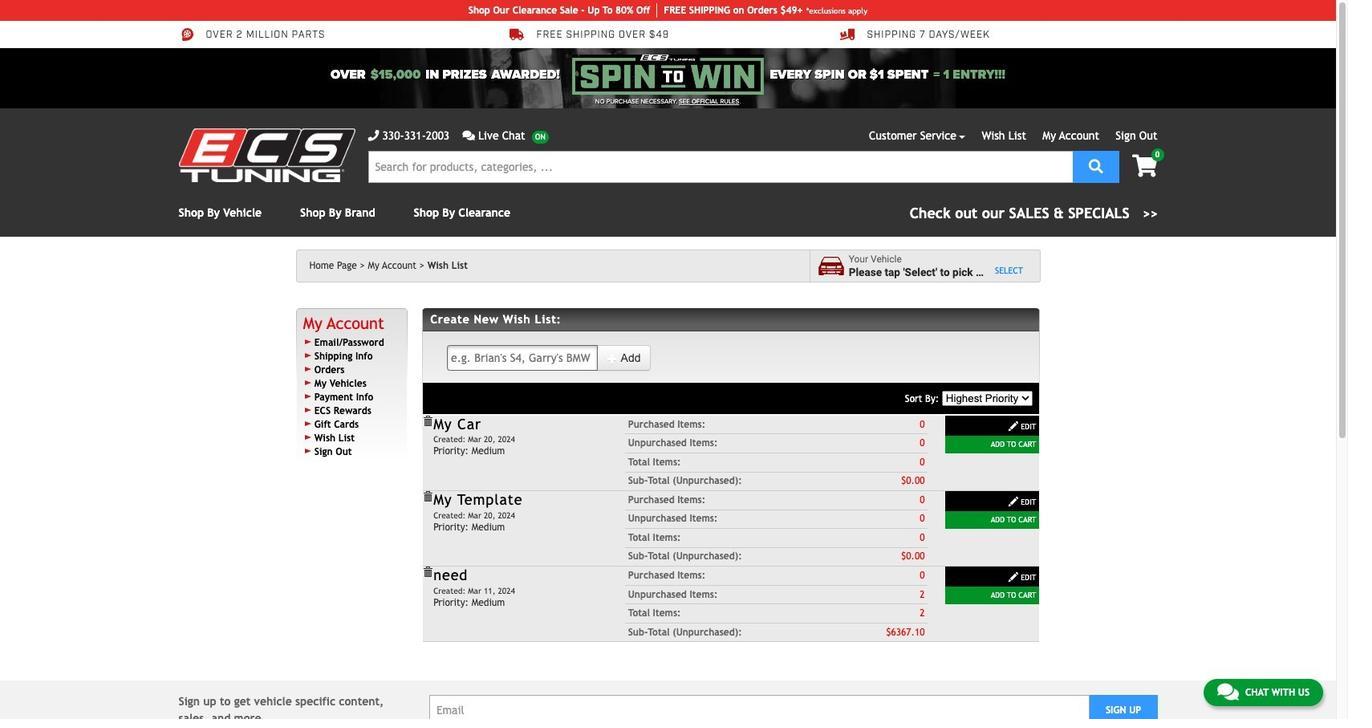 Task type: vqa. For each thing, say whether or not it's contained in the screenshot.
( to the bottom
no



Task type: locate. For each thing, give the bounding box(es) containing it.
comments image
[[463, 130, 475, 141], [1218, 682, 1239, 702]]

3 white image from the top
[[1009, 572, 1020, 583]]

e.g. Brian's S4, Garry's BMW E92...etc text field
[[447, 345, 598, 371]]

2 vertical spatial white image
[[1009, 572, 1020, 583]]

white image for delete icon
[[1009, 421, 1020, 432]]

delete image
[[422, 491, 434, 503], [422, 567, 434, 578]]

1 vertical spatial comments image
[[1218, 682, 1239, 702]]

0 vertical spatial white image
[[1009, 421, 1020, 432]]

delete image
[[422, 416, 434, 427]]

white image
[[607, 353, 619, 364]]

1 horizontal spatial comments image
[[1218, 682, 1239, 702]]

1 white image from the top
[[1009, 421, 1020, 432]]

1 vertical spatial white image
[[1009, 496, 1020, 507]]

white image for 1st delete image from the top
[[1009, 496, 1020, 507]]

1 delete image from the top
[[422, 491, 434, 503]]

Search text field
[[368, 151, 1073, 183]]

0 vertical spatial delete image
[[422, 491, 434, 503]]

white image
[[1009, 421, 1020, 432], [1009, 496, 1020, 507], [1009, 572, 1020, 583]]

1 vertical spatial delete image
[[422, 567, 434, 578]]

2 white image from the top
[[1009, 496, 1020, 507]]

Email email field
[[430, 695, 1090, 719]]

0 horizontal spatial comments image
[[463, 130, 475, 141]]



Task type: describe. For each thing, give the bounding box(es) containing it.
white image for first delete image from the bottom of the page
[[1009, 572, 1020, 583]]

ecs tuning image
[[179, 128, 355, 182]]

ecs tuning 'spin to win' contest logo image
[[573, 55, 764, 95]]

0 vertical spatial comments image
[[463, 130, 475, 141]]

shopping cart image
[[1133, 155, 1158, 177]]

search image
[[1089, 159, 1104, 173]]

2 delete image from the top
[[422, 567, 434, 578]]

phone image
[[368, 130, 379, 141]]



